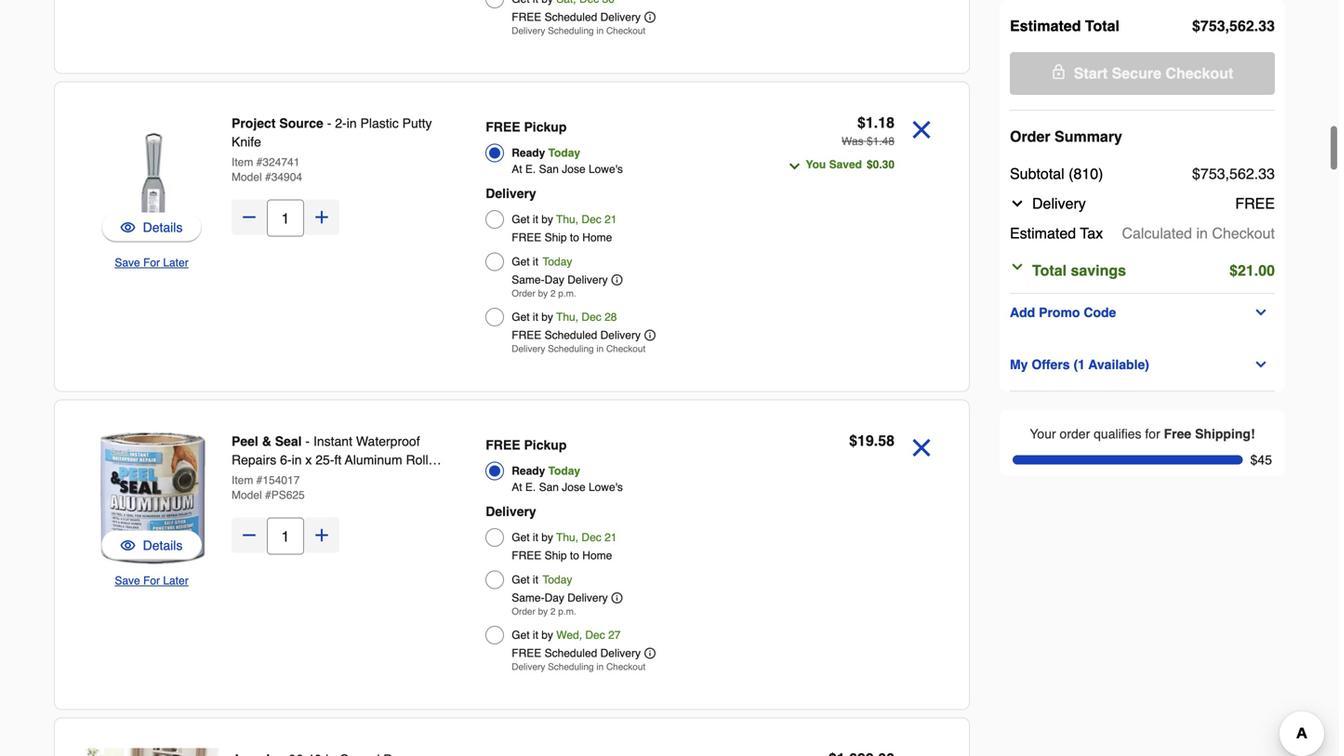 Task type: describe. For each thing, give the bounding box(es) containing it.
day for 2-in plastic putty knife
[[545, 273, 565, 287]]

for
[[1145, 427, 1161, 441]]

putty
[[402, 116, 432, 131]]

0 vertical spatial order
[[1010, 128, 1051, 145]]

$ left 58 at the right
[[849, 432, 858, 449]]

21 for instant waterproof repairs 6-in x 25-ft aluminum roll flashing
[[605, 531, 617, 544]]

project source -
[[232, 116, 335, 131]]

instant waterproof repairs 6-in x 25-ft aluminum roll flashing
[[232, 434, 429, 486]]

day for instant waterproof repairs 6-in x 25-ft aluminum roll flashing
[[545, 592, 565, 605]]

item for 2-in plastic putty knife
[[232, 156, 253, 169]]

48
[[882, 135, 895, 148]]

2 it from the top
[[533, 255, 539, 268]]

checkout for first info icon from the top of the page
[[606, 26, 646, 36]]

get for info icon for 2-in plastic putty knife
[[512, 311, 530, 324]]

plus image
[[313, 526, 331, 545]]

quickview image
[[121, 536, 135, 555]]

get it by wed, dec 27
[[512, 629, 621, 642]]

2-in plastic putty knife image
[[85, 112, 219, 246]]

waterproof
[[356, 434, 420, 449]]

delivery scheduling in checkout for 2-in plastic putty knife
[[512, 344, 646, 354]]

2 for instant waterproof repairs 6-in x 25-ft aluminum roll flashing
[[551, 607, 556, 617]]

ready today for instant waterproof repairs 6-in x 25-ft aluminum roll flashing
[[512, 465, 581, 478]]

start secure checkout
[[1074, 65, 1234, 82]]

1 scheduled from the top
[[545, 11, 597, 24]]

instant
[[313, 434, 353, 449]]

repairs
[[232, 453, 277, 467]]

order for instant waterproof repairs 6-in x 25-ft aluminum roll flashing
[[512, 607, 536, 617]]

chevron down image
[[1010, 196, 1025, 211]]

stepper number input field with increment and decrement buttons number field for plus image
[[267, 518, 304, 555]]

was
[[842, 135, 864, 148]]

x
[[305, 453, 312, 467]]

plus image
[[313, 208, 331, 227]]

to for instant waterproof repairs 6-in x 25-ft aluminum roll flashing
[[570, 549, 579, 562]]

estimated for estimated tax
[[1010, 225, 1076, 242]]

#154017
[[256, 474, 300, 487]]

roll
[[406, 453, 429, 467]]

get it by thu, dec 28
[[512, 311, 617, 324]]

e. for 2-in plastic putty knife
[[526, 163, 536, 176]]

#ps625
[[265, 489, 305, 502]]

info image for 2-in plastic putty knife
[[645, 330, 656, 341]]

remove item image for 2-in plastic putty knife
[[906, 114, 938, 146]]

savings
[[1071, 262, 1127, 279]]

same- for instant waterproof repairs 6-in x 25-ft aluminum roll flashing
[[512, 592, 545, 605]]

available)
[[1089, 357, 1150, 372]]

scheduled for instant waterproof repairs 6-in x 25-ft aluminum roll flashing
[[545, 647, 597, 660]]

estimated total
[[1010, 17, 1120, 34]]

my offers (1 available) link
[[1010, 353, 1275, 376]]

qualifies
[[1094, 427, 1142, 441]]

order for 2-in plastic putty knife
[[512, 288, 536, 299]]

same-day delivery for 2-in plastic putty knife
[[512, 273, 608, 287]]

add
[[1010, 305, 1036, 320]]

$ 21 .00
[[1230, 262, 1275, 279]]

(810)
[[1069, 165, 1104, 182]]

get it by thu, dec 21 for instant waterproof repairs 6-in x 25-ft aluminum roll flashing
[[512, 531, 617, 544]]

knife
[[232, 134, 261, 149]]

san for 2-in plastic putty knife
[[539, 163, 559, 176]]

1 scheduling from the top
[[548, 26, 594, 36]]

stepper number input field with increment and decrement buttons number field for plus icon
[[267, 200, 304, 237]]

get for info icon related to instant waterproof repairs 6-in x 25-ft aluminum roll flashing
[[512, 629, 530, 642]]

san for instant waterproof repairs 6-in x 25-ft aluminum roll flashing
[[539, 481, 559, 494]]

model for instant waterproof repairs 6-in x 25-ft aluminum roll flashing
[[232, 489, 262, 502]]

you
[[806, 158, 826, 171]]

info image for instant waterproof repairs 6-in x 25-ft aluminum roll flashing
[[612, 593, 623, 604]]

model for 2-in plastic putty knife
[[232, 171, 262, 184]]

thu, for 2-in plastic putty knife
[[556, 213, 579, 226]]

later for instant waterproof repairs 6-in x 25-ft aluminum roll flashing
[[163, 574, 189, 587]]

$ 753,562 . 33 for subtotal (810)
[[1193, 165, 1275, 182]]

get it today for 2-in plastic putty knife
[[512, 255, 572, 268]]

calculated in checkout
[[1122, 225, 1275, 242]]

18
[[878, 114, 895, 131]]

free ship to home for 2-in plastic putty knife
[[512, 231, 612, 244]]

calculated
[[1122, 225, 1193, 242]]

get for info image related to 2-in plastic putty knife
[[512, 255, 530, 268]]

.00
[[1255, 262, 1275, 279]]

instant waterproof repairs 6-in x 25-ft aluminum roll flashing image
[[85, 430, 219, 564]]

1 info image from the top
[[645, 12, 656, 23]]

28
[[605, 311, 617, 324]]

save for later button for 2-in plastic putty knife
[[115, 253, 189, 272]]

2-in plastic putty knife
[[232, 116, 432, 149]]

promo
[[1039, 305, 1080, 320]]

&
[[262, 434, 271, 449]]

order by 2 p.m. for instant waterproof repairs 6-in x 25-ft aluminum roll flashing
[[512, 607, 576, 617]]

item #324741 model #34904
[[232, 156, 302, 184]]

1 free scheduled delivery from the top
[[512, 11, 641, 24]]

pickup for instant waterproof repairs 6-in x 25-ft aluminum roll flashing
[[524, 438, 567, 453]]

25-
[[316, 453, 334, 467]]

seal
[[275, 434, 302, 449]]

save for later button for instant waterproof repairs 6-in x 25-ft aluminum roll flashing
[[115, 572, 189, 590]]

$ 1 . 18 was $ 1 . 48
[[842, 114, 895, 148]]

estimated tax
[[1010, 225, 1103, 242]]

#324741
[[256, 156, 300, 169]]

at for instant waterproof repairs 6-in x 25-ft aluminum roll flashing
[[512, 481, 522, 494]]

estimated for estimated total
[[1010, 17, 1081, 34]]

30
[[882, 158, 895, 171]]

checkout inside button
[[1166, 65, 1234, 82]]

27
[[608, 629, 621, 642]]

peel
[[232, 434, 258, 449]]

item for instant waterproof repairs 6-in x 25-ft aluminum roll flashing
[[232, 474, 253, 487]]

5 it from the top
[[533, 574, 539, 587]]

total savings
[[1033, 262, 1127, 279]]

$ left 30
[[867, 158, 873, 171]]

pickup for 2-in plastic putty knife
[[524, 120, 567, 134]]

3 it from the top
[[533, 311, 539, 324]]

1 get from the top
[[512, 213, 530, 226]]

offers
[[1032, 357, 1070, 372]]

1 it from the top
[[533, 213, 539, 226]]

your
[[1030, 427, 1056, 441]]

at e. san jose lowe's for instant waterproof repairs 6-in x 25-ft aluminum roll flashing
[[512, 481, 623, 494]]

plastic
[[360, 116, 399, 131]]

1 horizontal spatial -
[[327, 116, 332, 131]]

for for instant waterproof repairs 6-in x 25-ft aluminum roll flashing
[[143, 574, 160, 587]]

summary
[[1055, 128, 1123, 145]]

save for later for instant waterproof repairs 6-in x 25-ft aluminum roll flashing
[[115, 574, 189, 587]]

start
[[1074, 65, 1108, 82]]

4 it from the top
[[533, 531, 539, 544]]

save for 2-in plastic putty knife
[[115, 256, 140, 269]]

scheduling for 2-in plastic putty knife
[[548, 344, 594, 354]]

ready for 2-in plastic putty knife
[[512, 147, 545, 160]]

to for 2-in plastic putty knife
[[570, 231, 579, 244]]

home for instant waterproof repairs 6-in x 25-ft aluminum roll flashing
[[583, 549, 612, 562]]

secure image
[[1052, 64, 1067, 79]]

ready for instant waterproof repairs 6-in x 25-ft aluminum roll flashing
[[512, 465, 545, 478]]

#34904
[[265, 171, 302, 184]]

add promo code link
[[1010, 301, 1275, 324]]



Task type: locate. For each thing, give the bounding box(es) containing it.
checkout
[[606, 26, 646, 36], [1166, 65, 1234, 82], [1212, 225, 1275, 242], [606, 344, 646, 354], [606, 662, 646, 673]]

order by 2 p.m.
[[512, 288, 576, 299], [512, 607, 576, 617]]

chevron down image inside my offers (1 available) link
[[1254, 357, 1269, 372]]

0 vertical spatial 2
[[551, 288, 556, 299]]

753,562 for estimated total
[[1201, 17, 1255, 34]]

1 same- from the top
[[512, 273, 545, 287]]

1 vertical spatial free pickup
[[486, 438, 567, 453]]

3 delivery scheduling in checkout from the top
[[512, 662, 646, 673]]

today
[[548, 147, 581, 160], [543, 255, 572, 268], [548, 465, 581, 478], [543, 574, 572, 587]]

2 at e. san jose lowe's from the top
[[512, 481, 623, 494]]

1 save for later from the top
[[115, 256, 189, 269]]

1 free pickup from the top
[[486, 120, 567, 134]]

2 vertical spatial scheduling
[[548, 662, 594, 673]]

order by 2 p.m. up get it by wed, dec 27
[[512, 607, 576, 617]]

0 vertical spatial info image
[[645, 12, 656, 23]]

2 get it by thu, dec 21 from the top
[[512, 531, 617, 544]]

1 2 from the top
[[551, 288, 556, 299]]

4 get from the top
[[512, 531, 530, 544]]

0 vertical spatial ship
[[545, 231, 567, 244]]

1 same-day delivery from the top
[[512, 273, 608, 287]]

item inside the item #324741 model #34904
[[232, 156, 253, 169]]

chevron down image for add promo code
[[1254, 305, 1269, 320]]

6-
[[280, 453, 292, 467]]

order
[[1060, 427, 1090, 441]]

2 free pickup from the top
[[486, 438, 567, 453]]

start secure checkout button
[[1010, 52, 1275, 95]]

0 vertical spatial details
[[143, 220, 183, 235]]

scheduling
[[548, 26, 594, 36], [548, 344, 594, 354], [548, 662, 594, 673]]

free scheduled delivery for 2-in plastic putty knife
[[512, 329, 641, 342]]

753,562
[[1201, 17, 1255, 34], [1201, 165, 1255, 182]]

chevron down image left you
[[787, 159, 802, 174]]

0 vertical spatial 21
[[605, 213, 617, 226]]

same- for 2-in plastic putty knife
[[512, 273, 545, 287]]

item down repairs
[[232, 474, 253, 487]]

1 vertical spatial info image
[[612, 593, 623, 604]]

same-day delivery for instant waterproof repairs 6-in x 25-ft aluminum roll flashing
[[512, 592, 608, 605]]

0 vertical spatial free ship to home
[[512, 231, 612, 244]]

2 stepper number input field with increment and decrement buttons number field from the top
[[267, 518, 304, 555]]

1 model from the top
[[232, 171, 262, 184]]

$ up the was
[[858, 114, 866, 131]]

2 to from the top
[[570, 549, 579, 562]]

$ 19 . 58
[[849, 432, 895, 449]]

you saved $ 0 . 30
[[806, 158, 895, 171]]

$ 753,562 . 33 up calculated in checkout
[[1193, 165, 1275, 182]]

2 scheduled from the top
[[545, 329, 597, 342]]

free pickup for 2-in plastic putty knife
[[486, 120, 567, 134]]

1 vertical spatial estimated
[[1010, 225, 1076, 242]]

remove item image for instant waterproof repairs 6-in x 25-ft aluminum roll flashing
[[906, 432, 938, 464]]

753,562 for subtotal (810)
[[1201, 165, 1255, 182]]

0 vertical spatial save
[[115, 256, 140, 269]]

1 vertical spatial same-
[[512, 592, 545, 605]]

2 for from the top
[[143, 574, 160, 587]]

3 thu, from the top
[[556, 531, 579, 544]]

(1
[[1074, 357, 1086, 372]]

1 get it by thu, dec 21 from the top
[[512, 213, 617, 226]]

jose for instant waterproof repairs 6-in x 25-ft aluminum roll flashing
[[562, 481, 586, 494]]

thu, for instant waterproof repairs 6-in x 25-ft aluminum roll flashing
[[556, 531, 579, 544]]

1 order by 2 p.m. from the top
[[512, 288, 576, 299]]

home up 27 on the left bottom of the page
[[583, 549, 612, 562]]

$ up "start secure checkout"
[[1193, 17, 1201, 34]]

2 minus image from the top
[[240, 526, 259, 545]]

1 vertical spatial item
[[232, 474, 253, 487]]

e. for instant waterproof repairs 6-in x 25-ft aluminum roll flashing
[[526, 481, 536, 494]]

$
[[1193, 17, 1201, 34], [858, 114, 866, 131], [867, 135, 873, 148], [867, 158, 873, 171], [1193, 165, 1201, 182], [1230, 262, 1238, 279], [849, 432, 858, 449]]

get it by thu, dec 21
[[512, 213, 617, 226], [512, 531, 617, 544]]

stepper number input field with increment and decrement buttons number field left plus image
[[267, 518, 304, 555]]

1 vertical spatial to
[[570, 549, 579, 562]]

1 free ship to home from the top
[[512, 231, 612, 244]]

0 vertical spatial at
[[512, 163, 522, 176]]

2 san from the top
[[539, 481, 559, 494]]

1 vertical spatial option group
[[486, 432, 744, 678]]

0 vertical spatial option group
[[486, 114, 744, 360]]

scheduled for 2-in plastic putty knife
[[545, 329, 597, 342]]

1 thu, from the top
[[556, 213, 579, 226]]

1 vertical spatial -
[[305, 434, 310, 449]]

0 vertical spatial later
[[163, 256, 189, 269]]

2 save for later button from the top
[[115, 572, 189, 590]]

model down flashing
[[232, 489, 262, 502]]

free
[[1164, 427, 1192, 441]]

1 for from the top
[[143, 256, 160, 269]]

0 vertical spatial home
[[583, 231, 612, 244]]

ship for instant waterproof repairs 6-in x 25-ft aluminum roll flashing
[[545, 549, 567, 562]]

2 vertical spatial 21
[[605, 531, 617, 544]]

0 vertical spatial to
[[570, 231, 579, 244]]

tax
[[1080, 225, 1103, 242]]

1 vertical spatial info image
[[645, 330, 656, 341]]

2 33 from the top
[[1259, 165, 1275, 182]]

2 option group from the top
[[486, 432, 744, 678]]

$45
[[1251, 453, 1273, 468]]

1 vertical spatial save for later button
[[115, 572, 189, 590]]

my
[[1010, 357, 1028, 372]]

1 $ 753,562 . 33 from the top
[[1193, 17, 1275, 34]]

order up get it by thu, dec 28
[[512, 288, 536, 299]]

total
[[1086, 17, 1120, 34], [1033, 262, 1067, 279]]

free
[[512, 11, 542, 24], [486, 120, 521, 134], [1236, 195, 1275, 212], [512, 231, 542, 244], [512, 329, 542, 342], [486, 438, 521, 453], [512, 549, 542, 562], [512, 647, 542, 660]]

21
[[605, 213, 617, 226], [1238, 262, 1255, 279], [605, 531, 617, 544]]

home for 2-in plastic putty knife
[[583, 231, 612, 244]]

by
[[542, 213, 553, 226], [538, 288, 548, 299], [542, 311, 553, 324], [542, 531, 553, 544], [538, 607, 548, 617], [542, 629, 553, 642]]

1 vertical spatial lowe's
[[589, 481, 623, 494]]

in inside instant waterproof repairs 6-in x 25-ft aluminum roll flashing
[[292, 453, 302, 467]]

day up get it by thu, dec 28
[[545, 273, 565, 287]]

p.m. up get it by thu, dec 28
[[558, 288, 576, 299]]

1 vertical spatial for
[[143, 574, 160, 587]]

order
[[1010, 128, 1051, 145], [512, 288, 536, 299], [512, 607, 536, 617]]

1 estimated from the top
[[1010, 17, 1081, 34]]

info image for 2-in plastic putty knife
[[612, 274, 623, 286]]

1 ready today from the top
[[512, 147, 581, 160]]

wed,
[[557, 629, 582, 642]]

0 vertical spatial 33
[[1259, 17, 1275, 34]]

1 753,562 from the top
[[1201, 17, 1255, 34]]

1 vertical spatial ship
[[545, 549, 567, 562]]

1 to from the top
[[570, 231, 579, 244]]

estimated up secure image
[[1010, 17, 1081, 34]]

details right quickview icon
[[143, 538, 183, 553]]

2 vertical spatial thu,
[[556, 531, 579, 544]]

minus image down the item #324741 model #34904 at the top of page
[[240, 208, 259, 227]]

details button
[[101, 213, 202, 242], [121, 218, 183, 237], [101, 531, 202, 560], [121, 536, 183, 555]]

1 vertical spatial scheduled
[[545, 329, 597, 342]]

save for later
[[115, 256, 189, 269], [115, 574, 189, 587]]

1 vertical spatial 33
[[1259, 165, 1275, 182]]

subtotal
[[1010, 165, 1065, 182]]

21 for 2-in plastic putty knife
[[605, 213, 617, 226]]

1 jose from the top
[[562, 163, 586, 176]]

2 vertical spatial scheduled
[[545, 647, 597, 660]]

save for later for 2-in plastic putty knife
[[115, 256, 189, 269]]

0 vertical spatial remove item image
[[906, 114, 938, 146]]

1 vertical spatial free ship to home
[[512, 549, 612, 562]]

save down quickview image
[[115, 256, 140, 269]]

get it today for instant waterproof repairs 6-in x 25-ft aluminum roll flashing
[[512, 574, 572, 587]]

ship
[[545, 231, 567, 244], [545, 549, 567, 562]]

1 left 18
[[866, 114, 874, 131]]

free ship to home up get it by thu, dec 28
[[512, 231, 612, 244]]

2 jose from the top
[[562, 481, 586, 494]]

1 vertical spatial details
[[143, 538, 183, 553]]

3 scheduling from the top
[[548, 662, 594, 673]]

1 vertical spatial scheduling
[[548, 344, 594, 354]]

0 vertical spatial same-day delivery
[[512, 273, 608, 287]]

free pickup
[[486, 120, 567, 134], [486, 438, 567, 453]]

$ 753,562 . 33 up "start secure checkout"
[[1193, 17, 1275, 34]]

0 horizontal spatial total
[[1033, 262, 1067, 279]]

3 get from the top
[[512, 311, 530, 324]]

2 vertical spatial info image
[[645, 648, 656, 659]]

for for 2-in plastic putty knife
[[143, 256, 160, 269]]

chevron down image up add
[[1010, 260, 1025, 274]]

get it today up get it by thu, dec 28
[[512, 255, 572, 268]]

58
[[878, 432, 895, 449]]

aluminum
[[345, 453, 402, 467]]

home
[[583, 231, 612, 244], [583, 549, 612, 562]]

6 get from the top
[[512, 629, 530, 642]]

2 pickup from the top
[[524, 438, 567, 453]]

save for later down quickview image
[[115, 256, 189, 269]]

at e. san jose lowe's for 2-in plastic putty knife
[[512, 163, 623, 176]]

0 vertical spatial thu,
[[556, 213, 579, 226]]

get it today up get it by wed, dec 27
[[512, 574, 572, 587]]

model inside item #154017 model #ps625
[[232, 489, 262, 502]]

1 vertical spatial get it today
[[512, 574, 572, 587]]

remove item image
[[906, 114, 938, 146], [906, 432, 938, 464]]

1 day from the top
[[545, 273, 565, 287]]

$ left .00
[[1230, 262, 1238, 279]]

pickup
[[524, 120, 567, 134], [524, 438, 567, 453]]

2 get it today from the top
[[512, 574, 572, 587]]

1 remove item image from the top
[[906, 114, 938, 146]]

2 vertical spatial order
[[512, 607, 536, 617]]

later for 2-in plastic putty knife
[[163, 256, 189, 269]]

33
[[1259, 17, 1275, 34], [1259, 165, 1275, 182]]

same-day delivery up get it by thu, dec 28
[[512, 273, 608, 287]]

for
[[143, 256, 160, 269], [143, 574, 160, 587]]

ready today for 2-in plastic putty knife
[[512, 147, 581, 160]]

753,562 up calculated in checkout
[[1201, 165, 1255, 182]]

1 at e. san jose lowe's from the top
[[512, 163, 623, 176]]

project
[[232, 116, 276, 131]]

2 same-day delivery from the top
[[512, 592, 608, 605]]

item
[[232, 156, 253, 169], [232, 474, 253, 487]]

2 lowe's from the top
[[589, 481, 623, 494]]

1 save from the top
[[115, 256, 140, 269]]

home up 28
[[583, 231, 612, 244]]

info image up 27 on the left bottom of the page
[[612, 593, 623, 604]]

0 vertical spatial save for later
[[115, 256, 189, 269]]

1 delivery scheduling in checkout from the top
[[512, 26, 646, 36]]

model inside the item #324741 model #34904
[[232, 171, 262, 184]]

.
[[1255, 17, 1259, 34], [874, 114, 878, 131], [879, 135, 882, 148], [879, 158, 882, 171], [1255, 165, 1259, 182], [874, 432, 878, 449]]

1 horizontal spatial total
[[1086, 17, 1120, 34]]

1 option group from the top
[[486, 114, 744, 360]]

-
[[327, 116, 332, 131], [305, 434, 310, 449]]

1 left '48'
[[873, 135, 879, 148]]

1 vertical spatial e.
[[526, 481, 536, 494]]

2 save from the top
[[115, 574, 140, 587]]

0 vertical spatial item
[[232, 156, 253, 169]]

1 vertical spatial 753,562
[[1201, 165, 1255, 182]]

free scheduled delivery
[[512, 11, 641, 24], [512, 329, 641, 342], [512, 647, 641, 660]]

order by 2 p.m. up get it by thu, dec 28
[[512, 288, 576, 299]]

to up wed,
[[570, 549, 579, 562]]

1 vertical spatial minus image
[[240, 526, 259, 545]]

stepper number input field with increment and decrement buttons number field left plus icon
[[267, 200, 304, 237]]

2 item from the top
[[232, 474, 253, 487]]

save for later button
[[115, 253, 189, 272], [115, 572, 189, 590]]

get it today
[[512, 255, 572, 268], [512, 574, 572, 587]]

0 vertical spatial 753,562
[[1201, 17, 1255, 34]]

0 vertical spatial get it today
[[512, 255, 572, 268]]

$ 753,562 . 33 for estimated total
[[1193, 17, 1275, 34]]

minus image for stepper number input field with increment and decrement buttons number field for plus icon
[[240, 208, 259, 227]]

0 vertical spatial for
[[143, 256, 160, 269]]

details for instant waterproof repairs 6-in x 25-ft aluminum roll flashing
[[143, 538, 183, 553]]

save for later button down quickview icon
[[115, 572, 189, 590]]

0 vertical spatial scheduled
[[545, 11, 597, 24]]

save
[[115, 256, 140, 269], [115, 574, 140, 587]]

item #154017 model #ps625
[[232, 474, 305, 502]]

1 vertical spatial save
[[115, 574, 140, 587]]

1 later from the top
[[163, 256, 189, 269]]

2 details from the top
[[143, 538, 183, 553]]

2 order by 2 p.m. from the top
[[512, 607, 576, 617]]

save for later button down quickview image
[[115, 253, 189, 272]]

1 vertical spatial 21
[[1238, 262, 1255, 279]]

code
[[1084, 305, 1117, 320]]

minus image for stepper number input field with increment and decrement buttons number field corresponding to plus image
[[240, 526, 259, 545]]

free scheduled delivery for instant waterproof repairs 6-in x 25-ft aluminum roll flashing
[[512, 647, 641, 660]]

get it by thu, dec 21 for 2-in plastic putty knife
[[512, 213, 617, 226]]

1 vertical spatial free scheduled delivery
[[512, 329, 641, 342]]

0 vertical spatial same-
[[512, 273, 545, 287]]

1 vertical spatial model
[[232, 489, 262, 502]]

1 vertical spatial thu,
[[556, 311, 579, 324]]

2 model from the top
[[232, 489, 262, 502]]

details for 2-in plastic putty knife
[[143, 220, 183, 235]]

1 33 from the top
[[1259, 17, 1275, 34]]

753,562 up "start secure checkout"
[[1201, 17, 1255, 34]]

1 vertical spatial p.m.
[[558, 607, 576, 617]]

e.
[[526, 163, 536, 176], [526, 481, 536, 494]]

1 vertical spatial order by 2 p.m.
[[512, 607, 576, 617]]

shipping!
[[1195, 427, 1255, 441]]

ship up get it by wed, dec 27
[[545, 549, 567, 562]]

0 vertical spatial stepper number input field with increment and decrement buttons number field
[[267, 200, 304, 237]]

2 ready today from the top
[[512, 465, 581, 478]]

same- up get it by wed, dec 27
[[512, 592, 545, 605]]

ready
[[512, 147, 545, 160], [512, 465, 545, 478]]

2 ready from the top
[[512, 465, 545, 478]]

same- up get it by thu, dec 28
[[512, 273, 545, 287]]

0 vertical spatial save for later button
[[115, 253, 189, 272]]

- left the 2-
[[327, 116, 332, 131]]

san
[[539, 163, 559, 176], [539, 481, 559, 494]]

at for 2-in plastic putty knife
[[512, 163, 522, 176]]

info image
[[645, 12, 656, 23], [645, 330, 656, 341], [645, 648, 656, 659]]

p.m. for instant waterproof repairs 6-in x 25-ft aluminum roll flashing
[[558, 607, 576, 617]]

2 e. from the top
[[526, 481, 536, 494]]

model
[[232, 171, 262, 184], [232, 489, 262, 502]]

1 san from the top
[[539, 163, 559, 176]]

details
[[143, 220, 183, 235], [143, 538, 183, 553]]

item down knife
[[232, 156, 253, 169]]

details right quickview image
[[143, 220, 183, 235]]

3 free scheduled delivery from the top
[[512, 647, 641, 660]]

secure
[[1112, 65, 1162, 82]]

0 vertical spatial info image
[[612, 274, 623, 286]]

6 it from the top
[[533, 629, 539, 642]]

remove item image right '48'
[[906, 114, 938, 146]]

1 vertical spatial get it by thu, dec 21
[[512, 531, 617, 544]]

0 vertical spatial day
[[545, 273, 565, 287]]

at
[[512, 163, 522, 176], [512, 481, 522, 494]]

1 vertical spatial delivery scheduling in checkout
[[512, 344, 646, 354]]

2 up get it by wed, dec 27
[[551, 607, 556, 617]]

checkout for info icon related to instant waterproof repairs 6-in x 25-ft aluminum roll flashing
[[606, 662, 646, 673]]

2 2 from the top
[[551, 607, 556, 617]]

chevron down image
[[787, 159, 802, 174], [1010, 260, 1025, 274], [1254, 305, 1269, 320], [1254, 357, 1269, 372]]

save for instant waterproof repairs 6-in x 25-ft aluminum roll flashing
[[115, 574, 140, 587]]

scheduled
[[545, 11, 597, 24], [545, 329, 597, 342], [545, 647, 597, 660]]

2 scheduling from the top
[[548, 344, 594, 354]]

option group for 2-in plastic putty knife
[[486, 114, 744, 360]]

0 vertical spatial free pickup
[[486, 120, 567, 134]]

total up start
[[1086, 17, 1120, 34]]

2 vertical spatial free scheduled delivery
[[512, 647, 641, 660]]

0 vertical spatial total
[[1086, 17, 1120, 34]]

p.m.
[[558, 288, 576, 299], [558, 607, 576, 617]]

2 free ship to home from the top
[[512, 549, 612, 562]]

1 info image from the top
[[612, 274, 623, 286]]

1 vertical spatial stepper number input field with increment and decrement buttons number field
[[267, 518, 304, 555]]

lowe's for instant waterproof repairs 6-in x 25-ft aluminum roll flashing
[[589, 481, 623, 494]]

1 minus image from the top
[[240, 208, 259, 227]]

2 same- from the top
[[512, 592, 545, 605]]

1 home from the top
[[583, 231, 612, 244]]

3 scheduled from the top
[[545, 647, 597, 660]]

2
[[551, 288, 556, 299], [551, 607, 556, 617]]

2 for 2-in plastic putty knife
[[551, 288, 556, 299]]

chevron down image for my offers (1 available)
[[1254, 357, 1269, 372]]

p.m. up get it by wed, dec 27
[[558, 607, 576, 617]]

minus image
[[240, 208, 259, 227], [240, 526, 259, 545]]

5 get from the top
[[512, 574, 530, 587]]

19
[[858, 432, 874, 449]]

1
[[866, 114, 874, 131], [873, 135, 879, 148]]

save for later down quickview icon
[[115, 574, 189, 587]]

0 vertical spatial 1
[[866, 114, 874, 131]]

1 e. from the top
[[526, 163, 536, 176]]

$ right the was
[[867, 135, 873, 148]]

order by 2 p.m. for 2-in plastic putty knife
[[512, 288, 576, 299]]

1 ship from the top
[[545, 231, 567, 244]]

quickview image
[[121, 218, 135, 237]]

source
[[279, 116, 324, 131]]

1 vertical spatial san
[[539, 481, 559, 494]]

delivery scheduling in checkout for instant waterproof repairs 6-in x 25-ft aluminum roll flashing
[[512, 662, 646, 673]]

2 at from the top
[[512, 481, 522, 494]]

info image up 28
[[612, 274, 623, 286]]

for down instant waterproof repairs 6-in x 25-ft aluminum roll flashing image
[[143, 574, 160, 587]]

item inside item #154017 model #ps625
[[232, 474, 253, 487]]

2 info image from the top
[[612, 593, 623, 604]]

1 lowe's from the top
[[589, 163, 623, 176]]

chevron down image down .00
[[1254, 305, 1269, 320]]

saved
[[829, 158, 862, 171]]

2 estimated from the top
[[1010, 225, 1076, 242]]

estimated down chevron down icon
[[1010, 225, 1076, 242]]

peel & seal -
[[232, 434, 313, 449]]

2 delivery scheduling in checkout from the top
[[512, 344, 646, 354]]

0 vertical spatial lowe's
[[589, 163, 623, 176]]

model down #324741
[[232, 171, 262, 184]]

free ship to home for instant waterproof repairs 6-in x 25-ft aluminum roll flashing
[[512, 549, 612, 562]]

2 remove item image from the top
[[906, 432, 938, 464]]

1 vertical spatial ready
[[512, 465, 545, 478]]

same-day delivery up get it by wed, dec 27
[[512, 592, 608, 605]]

day up get it by wed, dec 27
[[545, 592, 565, 605]]

2 later from the top
[[163, 574, 189, 587]]

2 save for later from the top
[[115, 574, 189, 587]]

free ship to home
[[512, 231, 612, 244], [512, 549, 612, 562]]

0 vertical spatial model
[[232, 171, 262, 184]]

free pickup for instant waterproof repairs 6-in x 25-ft aluminum roll flashing
[[486, 438, 567, 453]]

2 thu, from the top
[[556, 311, 579, 324]]

2 get from the top
[[512, 255, 530, 268]]

1 vertical spatial save for later
[[115, 574, 189, 587]]

33 for subtotal (810)
[[1259, 165, 1275, 182]]

chevron down image inside 'add promo code' "link"
[[1254, 305, 1269, 320]]

3 info image from the top
[[645, 648, 656, 659]]

1 vertical spatial at e. san jose lowe's
[[512, 481, 623, 494]]

0 vertical spatial -
[[327, 116, 332, 131]]

1 stepper number input field with increment and decrement buttons number field from the top
[[267, 200, 304, 237]]

order up subtotal
[[1010, 128, 1051, 145]]

0 vertical spatial san
[[539, 163, 559, 176]]

jose for 2-in plastic putty knife
[[562, 163, 586, 176]]

1 vertical spatial pickup
[[524, 438, 567, 453]]

ship up get it by thu, dec 28
[[545, 231, 567, 244]]

Stepper number input field with increment and decrement buttons number field
[[267, 200, 304, 237], [267, 518, 304, 555]]

info image for instant waterproof repairs 6-in x 25-ft aluminum roll flashing
[[645, 648, 656, 659]]

2 753,562 from the top
[[1201, 165, 1255, 182]]

- up x
[[305, 434, 310, 449]]

0 vertical spatial scheduling
[[548, 26, 594, 36]]

1 get it today from the top
[[512, 255, 572, 268]]

2 home from the top
[[583, 549, 612, 562]]

1 details from the top
[[143, 220, 183, 235]]

option group for instant waterproof repairs 6-in x 25-ft aluminum roll flashing
[[486, 432, 744, 678]]

1 pickup from the top
[[524, 120, 567, 134]]

later down 2-in plastic putty knife 'image'
[[163, 256, 189, 269]]

1 save for later button from the top
[[115, 253, 189, 272]]

2 vertical spatial delivery scheduling in checkout
[[512, 662, 646, 673]]

total down estimated tax
[[1033, 262, 1067, 279]]

1 vertical spatial remove item image
[[906, 432, 938, 464]]

p.m. for 2-in plastic putty knife
[[558, 288, 576, 299]]

in inside 2-in plastic putty knife
[[347, 116, 357, 131]]

add promo code
[[1010, 305, 1117, 320]]

1 vertical spatial order
[[512, 288, 536, 299]]

lowe's for 2-in plastic putty knife
[[589, 163, 623, 176]]

free ship to home up get it by wed, dec 27
[[512, 549, 612, 562]]

0 vertical spatial jose
[[562, 163, 586, 176]]

subtotal (810)
[[1010, 165, 1104, 182]]

save down quickview icon
[[115, 574, 140, 587]]

ft
[[334, 453, 342, 467]]

33 for estimated total
[[1259, 17, 1275, 34]]

info image
[[612, 274, 623, 286], [612, 593, 623, 604]]

2 up get it by thu, dec 28
[[551, 288, 556, 299]]

1 vertical spatial $ 753,562 . 33
[[1193, 165, 1275, 182]]

checkout for info icon for 2-in plastic putty knife
[[606, 344, 646, 354]]

0 vertical spatial pickup
[[524, 120, 567, 134]]

my offers (1 available)
[[1010, 357, 1150, 372]]

1 vertical spatial total
[[1033, 262, 1067, 279]]

0 vertical spatial e.
[[526, 163, 536, 176]]

for down 2-in plastic putty knife 'image'
[[143, 256, 160, 269]]

option group
[[486, 114, 744, 360], [486, 432, 744, 678]]

2 day from the top
[[545, 592, 565, 605]]

0 horizontal spatial -
[[305, 434, 310, 449]]

0 vertical spatial at e. san jose lowe's
[[512, 163, 623, 176]]

in
[[597, 26, 604, 36], [347, 116, 357, 131], [1197, 225, 1208, 242], [597, 344, 604, 354], [292, 453, 302, 467], [597, 662, 604, 673]]

your order qualifies for free shipping!
[[1030, 427, 1255, 441]]

chevron down image for you saved
[[787, 159, 802, 174]]

order summary
[[1010, 128, 1123, 145]]

2-
[[335, 116, 347, 131]]

0 vertical spatial estimated
[[1010, 17, 1081, 34]]

thu,
[[556, 213, 579, 226], [556, 311, 579, 324], [556, 531, 579, 544]]

1 vertical spatial 1
[[873, 135, 879, 148]]

ship for 2-in plastic putty knife
[[545, 231, 567, 244]]

0
[[873, 158, 879, 171]]

remove item image right 58 at the right
[[906, 432, 938, 464]]

$ up calculated in checkout
[[1193, 165, 1201, 182]]

scheduling for instant waterproof repairs 6-in x 25-ft aluminum roll flashing
[[548, 662, 594, 673]]

get for instant waterproof repairs 6-in x 25-ft aluminum roll flashing info image
[[512, 574, 530, 587]]

0 vertical spatial delivery scheduling in checkout
[[512, 26, 646, 36]]

chevron down image up shipping!
[[1254, 357, 1269, 372]]

to up get it by thu, dec 28
[[570, 231, 579, 244]]

1 vertical spatial day
[[545, 592, 565, 605]]

0 vertical spatial ready today
[[512, 147, 581, 160]]

order up get it by wed, dec 27
[[512, 607, 536, 617]]

minus image down item #154017 model #ps625
[[240, 526, 259, 545]]

2 $ 753,562 . 33 from the top
[[1193, 165, 1275, 182]]

1 vertical spatial ready today
[[512, 465, 581, 478]]

flashing
[[232, 471, 281, 486]]

later down instant waterproof repairs 6-in x 25-ft aluminum roll flashing image
[[163, 574, 189, 587]]

96.46-in casual brown polyester/blend 4-seater sleeper image
[[85, 748, 219, 756]]

1 at from the top
[[512, 163, 522, 176]]

0 vertical spatial minus image
[[240, 208, 259, 227]]

at e. san jose lowe's
[[512, 163, 623, 176], [512, 481, 623, 494]]

0 vertical spatial order by 2 p.m.
[[512, 288, 576, 299]]



Task type: vqa. For each thing, say whether or not it's contained in the screenshot.
the bottommost 753,562
yes



